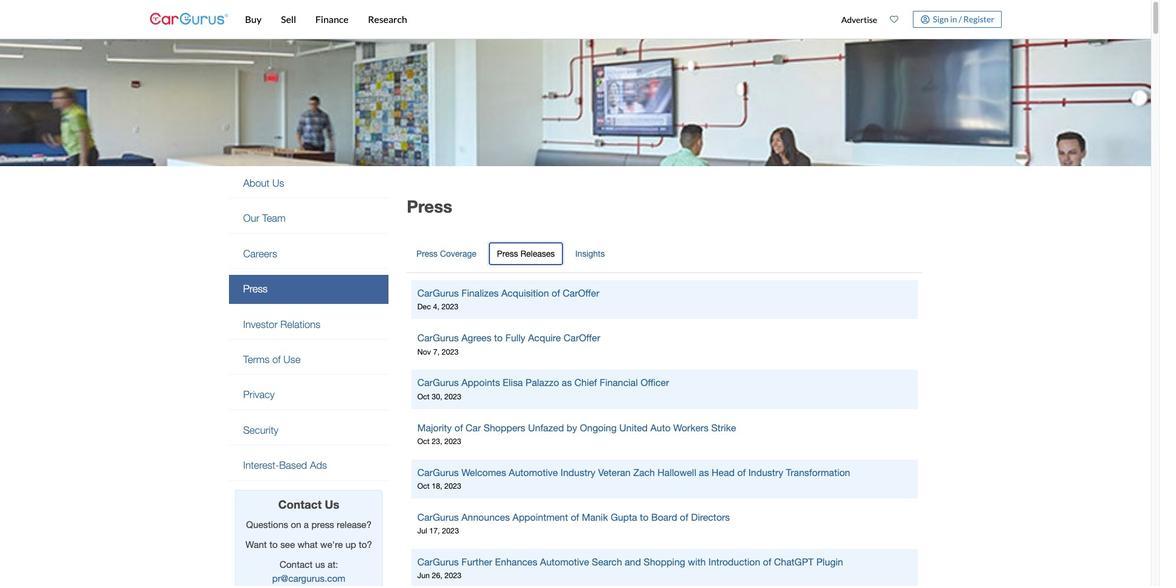 Task type: locate. For each thing, give the bounding box(es) containing it.
register
[[964, 14, 995, 24]]

of right acquisition
[[552, 288, 560, 299]]

2 horizontal spatial to
[[640, 512, 649, 523]]

as left 'chief'
[[562, 377, 572, 388]]

appoints
[[462, 377, 500, 388]]

contact for us
[[278, 498, 322, 511]]

of left use
[[272, 354, 281, 366]]

contact inside contact us at: pr@cargurus.com
[[280, 559, 313, 570]]

automotive down cargurus announces appointment of manik gupta to board of directors jul 17, 2023 at the bottom of page
[[540, 557, 589, 568]]

cargurus for cargurus agrees to fully acquire caroffer
[[418, 333, 459, 343]]

united
[[620, 422, 648, 433]]

enhances
[[495, 557, 538, 568]]

2 oct from the top
[[418, 437, 430, 446]]

industry
[[561, 467, 596, 478], [749, 467, 784, 478]]

insights link
[[566, 241, 615, 266]]

0 vertical spatial automotive
[[509, 467, 558, 478]]

see
[[280, 539, 295, 550]]

contact
[[278, 498, 322, 511], [280, 559, 313, 570]]

of left car in the bottom left of the page
[[455, 422, 463, 433]]

cargurus up 4,
[[418, 288, 459, 299]]

0 horizontal spatial industry
[[561, 467, 596, 478]]

menu bar
[[228, 0, 835, 39]]

jul
[[418, 527, 427, 536]]

sign in / register link
[[914, 11, 1002, 28]]

privacy
[[243, 389, 275, 401]]

gupta
[[611, 512, 638, 523]]

press left coverage
[[417, 249, 438, 258]]

0 vertical spatial us
[[272, 177, 284, 189]]

investor
[[243, 318, 278, 330]]

5 cargurus from the top
[[418, 512, 459, 523]]

and
[[625, 557, 641, 568]]

oct left 23,
[[418, 437, 430, 446]]

1 vertical spatial to
[[640, 512, 649, 523]]

a
[[304, 519, 309, 530]]

menu bar containing buy
[[228, 0, 835, 39]]

cargurus inside cargurus finalizes acquisition of caroffer dec 4, 2023
[[418, 288, 459, 299]]

plugin
[[817, 557, 844, 568]]

further
[[462, 557, 493, 568]]

cargurus inside cargurus further enhances automotive search and shopping with introduction of chatgpt plugin jun 26, 2023
[[418, 557, 459, 568]]

us
[[315, 559, 325, 570]]

of left chatgpt
[[763, 557, 772, 568]]

to inside cargurus announces appointment of manik gupta to board of directors jul 17, 2023
[[640, 512, 649, 523]]

sell
[[281, 13, 296, 25]]

insights
[[576, 249, 605, 258]]

2023 right 17, on the bottom of the page
[[442, 527, 459, 536]]

press coverage
[[417, 249, 477, 258]]

1 oct from the top
[[418, 392, 430, 401]]

interest-based ads
[[243, 460, 327, 472]]

nov
[[418, 347, 431, 356]]

2023 right 7,
[[442, 347, 459, 356]]

us inside "link"
[[272, 177, 284, 189]]

0 vertical spatial caroffer
[[563, 288, 600, 299]]

1 vertical spatial automotive
[[540, 557, 589, 568]]

0 vertical spatial contact
[[278, 498, 322, 511]]

in
[[951, 14, 957, 24]]

investor relations link
[[229, 310, 389, 339]]

press link
[[229, 275, 389, 304]]

0 vertical spatial menu
[[835, 2, 1002, 36]]

2 vertical spatial oct
[[418, 482, 430, 491]]

3 oct from the top
[[418, 482, 430, 491]]

cargurus inside cargurus announces appointment of manik gupta to board of directors jul 17, 2023
[[418, 512, 459, 523]]

car
[[466, 422, 481, 433]]

oct left 30,
[[418, 392, 430, 401]]

0 horizontal spatial menu
[[229, 169, 389, 481]]

us up the press
[[325, 498, 340, 511]]

1 vertical spatial us
[[325, 498, 340, 511]]

tab list
[[407, 238, 922, 273]]

1 horizontal spatial industry
[[749, 467, 784, 478]]

contact us
[[278, 498, 340, 511]]

cargurus up 7,
[[418, 333, 459, 343]]

of right the "head"
[[738, 467, 746, 478]]

industry left the veteran
[[561, 467, 596, 478]]

press for press link
[[243, 283, 268, 295]]

press down careers
[[243, 283, 268, 295]]

of inside cargurus further enhances automotive search and shopping with introduction of chatgpt plugin jun 26, 2023
[[763, 557, 772, 568]]

menu containing about us
[[229, 169, 389, 481]]

as
[[562, 377, 572, 388], [699, 467, 709, 478]]

6 cargurus from the top
[[418, 557, 459, 568]]

on
[[291, 519, 301, 530]]

contact up on
[[278, 498, 322, 511]]

2023 right "18,"
[[445, 482, 462, 491]]

manik
[[582, 512, 608, 523]]

to left board
[[640, 512, 649, 523]]

cargurus for cargurus further enhances automotive search and shopping with introduction of chatgpt plugin
[[418, 557, 459, 568]]

about us link
[[229, 169, 389, 198]]

press for press coverage
[[417, 249, 438, 258]]

menu
[[835, 2, 1002, 36], [229, 169, 389, 481]]

industry right the "head"
[[749, 467, 784, 478]]

caroffer down insights
[[563, 288, 600, 299]]

cargurus up "18,"
[[418, 467, 459, 478]]

0 horizontal spatial to
[[270, 539, 278, 550]]

3 cargurus from the top
[[418, 377, 459, 388]]

to left see
[[270, 539, 278, 550]]

majority
[[418, 422, 452, 433]]

2023
[[442, 302, 459, 312], [442, 347, 459, 356], [445, 392, 462, 401], [445, 437, 462, 446], [445, 482, 462, 491], [442, 527, 459, 536], [445, 571, 462, 581]]

hallowell
[[658, 467, 697, 478]]

cargurus up 26,
[[418, 557, 459, 568]]

palazzo
[[526, 377, 559, 388]]

2 industry from the left
[[749, 467, 784, 478]]

2023 right 26,
[[445, 571, 462, 581]]

research
[[368, 13, 407, 25]]

0 horizontal spatial as
[[562, 377, 572, 388]]

oct
[[418, 392, 430, 401], [418, 437, 430, 446], [418, 482, 430, 491]]

0 vertical spatial as
[[562, 377, 572, 388]]

1 horizontal spatial as
[[699, 467, 709, 478]]

use
[[284, 354, 301, 366]]

cargurus inside cargurus welcomes automotive industry veteran zach hallowell as head of industry transformation oct 18, 2023
[[418, 467, 459, 478]]

press releases
[[497, 249, 555, 258]]

oct left "18,"
[[418, 482, 430, 491]]

1 vertical spatial as
[[699, 467, 709, 478]]

buy button
[[235, 0, 271, 39]]

1 vertical spatial menu
[[229, 169, 389, 481]]

sign
[[933, 14, 949, 24]]

relations
[[281, 318, 321, 330]]

to
[[494, 333, 503, 343], [640, 512, 649, 523], [270, 539, 278, 550]]

2 cargurus from the top
[[418, 333, 459, 343]]

up
[[346, 539, 356, 550]]

contact up pr@cargurus.com
[[280, 559, 313, 570]]

veteran
[[598, 467, 631, 478]]

press
[[312, 519, 334, 530]]

as left the "head"
[[699, 467, 709, 478]]

cargurus up 30,
[[418, 377, 459, 388]]

caroffer inside cargurus agrees to fully acquire caroffer nov 7, 2023
[[564, 333, 601, 343]]

0 vertical spatial oct
[[418, 392, 430, 401]]

automotive up appointment
[[509, 467, 558, 478]]

4,
[[433, 302, 440, 312]]

about us
[[243, 177, 284, 189]]

caroffer right acquire
[[564, 333, 601, 343]]

to left fully
[[494, 333, 503, 343]]

cargurus inside cargurus agrees to fully acquire caroffer nov 7, 2023
[[418, 333, 459, 343]]

1 horizontal spatial us
[[325, 498, 340, 511]]

cargurus up 17, on the bottom of the page
[[418, 512, 459, 523]]

1 horizontal spatial menu
[[835, 2, 1002, 36]]

acquire
[[528, 333, 561, 343]]

cargurus inside cargurus appoints elisa palazzo as chief financial officer oct 30, 2023
[[418, 377, 459, 388]]

cargurus for cargurus welcomes automotive industry veteran zach hallowell as head of industry transformation
[[418, 467, 459, 478]]

us right about at the top of the page
[[272, 177, 284, 189]]

press left releases
[[497, 249, 518, 258]]

1 vertical spatial oct
[[418, 437, 430, 446]]

2023 right 30,
[[445, 392, 462, 401]]

ads
[[310, 460, 327, 472]]

1 vertical spatial caroffer
[[564, 333, 601, 343]]

1 vertical spatial contact
[[280, 559, 313, 570]]

cargurus
[[418, 288, 459, 299], [418, 333, 459, 343], [418, 377, 459, 388], [418, 467, 459, 478], [418, 512, 459, 523], [418, 557, 459, 568]]

2023 right 23,
[[445, 437, 462, 446]]

1 horizontal spatial to
[[494, 333, 503, 343]]

1 cargurus from the top
[[418, 288, 459, 299]]

want to see what we're up to?
[[246, 539, 372, 550]]

2023 right 4,
[[442, 302, 459, 312]]

/
[[959, 14, 962, 24]]

cargurus logo homepage link image
[[150, 2, 228, 37]]

0 horizontal spatial us
[[272, 177, 284, 189]]

4 cargurus from the top
[[418, 467, 459, 478]]

caroffer inside cargurus finalizes acquisition of caroffer dec 4, 2023
[[563, 288, 600, 299]]

zach
[[634, 467, 655, 478]]

majority of car shoppers unfazed by ongoing united auto workers strike link
[[418, 421, 912, 435]]

0 vertical spatial to
[[494, 333, 503, 343]]

us
[[272, 177, 284, 189], [325, 498, 340, 511]]

pr@cargurus.com link
[[272, 573, 346, 584]]

interest-based ads link
[[229, 452, 389, 480]]

2023 inside cargurus agrees to fully acquire caroffer nov 7, 2023
[[442, 347, 459, 356]]

acquisition
[[501, 288, 549, 299]]

26,
[[432, 571, 443, 581]]



Task type: describe. For each thing, give the bounding box(es) containing it.
press for press releases
[[497, 249, 518, 258]]

team
[[262, 212, 286, 225]]

coverage
[[440, 249, 477, 258]]

appointment
[[513, 512, 568, 523]]

1 industry from the left
[[561, 467, 596, 478]]

saved cars image
[[890, 15, 899, 24]]

careers
[[243, 248, 277, 260]]

shoppers
[[484, 422, 526, 433]]

cargurus announces appointment of manik gupta to board of directors jul 17, 2023
[[418, 512, 730, 536]]

to?
[[359, 539, 372, 550]]

2023 inside cargurus finalizes acquisition of caroffer dec 4, 2023
[[442, 302, 459, 312]]

financial
[[600, 377, 638, 388]]

cargurus agrees to fully acquire caroffer nov 7, 2023
[[418, 333, 601, 356]]

automotive inside cargurus further enhances automotive search and shopping with introduction of chatgpt plugin jun 26, 2023
[[540, 557, 589, 568]]

search
[[592, 557, 622, 568]]

cargurus welcomes automotive industry veteran zach hallowell as head of industry transformation link
[[418, 466, 912, 480]]

of right board
[[680, 512, 689, 523]]

about
[[243, 177, 270, 189]]

of left manik
[[571, 512, 579, 523]]

cargurus for cargurus finalizes acquisition of caroffer
[[418, 288, 459, 299]]

to inside cargurus agrees to fully acquire caroffer nov 7, 2023
[[494, 333, 503, 343]]

transformation
[[786, 467, 851, 478]]

at:
[[328, 559, 338, 570]]

finance
[[316, 13, 349, 25]]

oct inside majority of car shoppers unfazed by ongoing united auto workers strike oct 23, 2023
[[418, 437, 430, 446]]

contact for us
[[280, 559, 313, 570]]

with
[[688, 557, 706, 568]]

terms
[[243, 354, 270, 366]]

23,
[[432, 437, 443, 446]]

2023 inside cargurus appoints elisa palazzo as chief financial officer oct 30, 2023
[[445, 392, 462, 401]]

want
[[246, 539, 267, 550]]

majority of car shoppers unfazed by ongoing united auto workers strike oct 23, 2023
[[418, 422, 736, 446]]

officer
[[641, 377, 669, 388]]

as inside cargurus welcomes automotive industry veteran zach hallowell as head of industry transformation oct 18, 2023
[[699, 467, 709, 478]]

us for contact us
[[325, 498, 340, 511]]

release?
[[337, 519, 372, 530]]

what
[[298, 539, 318, 550]]

terms of use
[[243, 354, 301, 366]]

chatgpt
[[774, 557, 814, 568]]

questions
[[246, 519, 288, 530]]

of inside cargurus welcomes automotive industry veteran zach hallowell as head of industry transformation oct 18, 2023
[[738, 467, 746, 478]]

board
[[651, 512, 678, 523]]

cargurus further enhances automotive search and shopping with introduction of chatgpt plugin jun 26, 2023
[[418, 557, 844, 581]]

as inside cargurus appoints elisa palazzo as chief financial officer oct 30, 2023
[[562, 377, 572, 388]]

research button
[[358, 0, 417, 39]]

welcomes
[[462, 467, 506, 478]]

based
[[279, 460, 307, 472]]

security
[[243, 424, 278, 436]]

2023 inside majority of car shoppers unfazed by ongoing united auto workers strike oct 23, 2023
[[445, 437, 462, 446]]

introduction
[[709, 557, 761, 568]]

press releases link
[[488, 241, 565, 266]]

sell button
[[271, 0, 306, 39]]

cargurus logo homepage link link
[[150, 2, 228, 37]]

cargurus announces appointment of manik gupta to board of directors link
[[418, 511, 912, 525]]

auto
[[651, 422, 671, 433]]

2023 inside cargurus further enhances automotive search and shopping with introduction of chatgpt plugin jun 26, 2023
[[445, 571, 462, 581]]

fully
[[506, 333, 526, 343]]

cargurus for cargurus appoints elisa palazzo as chief financial officer
[[418, 377, 459, 388]]

agrees
[[462, 333, 492, 343]]

investor relations
[[243, 318, 321, 330]]

our team
[[243, 212, 286, 225]]

finalizes
[[462, 288, 499, 299]]

of inside majority of car shoppers unfazed by ongoing united auto workers strike oct 23, 2023
[[455, 422, 463, 433]]

oct inside cargurus welcomes automotive industry veteran zach hallowell as head of industry transformation oct 18, 2023
[[418, 482, 430, 491]]

30,
[[432, 392, 443, 401]]

automotive inside cargurus welcomes automotive industry veteran zach hallowell as head of industry transformation oct 18, 2023
[[509, 467, 558, 478]]

pr@cargurus.com
[[272, 573, 346, 584]]

security link
[[229, 416, 389, 445]]

advertise
[[842, 14, 878, 24]]

careers link
[[229, 240, 389, 268]]

dec
[[418, 302, 431, 312]]

sign in / register
[[933, 14, 995, 24]]

cargurus agrees to fully acquire caroffer link
[[418, 331, 912, 345]]

of inside cargurus finalizes acquisition of caroffer dec 4, 2023
[[552, 288, 560, 299]]

us for about us
[[272, 177, 284, 189]]

announces
[[462, 512, 510, 523]]

18,
[[432, 482, 443, 491]]

our team link
[[229, 205, 389, 233]]

releases
[[521, 249, 555, 258]]

by
[[567, 422, 577, 433]]

cargurus appoints elisa palazzo as chief financial officer oct 30, 2023
[[418, 377, 669, 401]]

2023 inside cargurus announces appointment of manik gupta to board of directors jul 17, 2023
[[442, 527, 459, 536]]

privacy link
[[229, 381, 389, 410]]

workers
[[674, 422, 709, 433]]

press up press coverage link at the top left
[[407, 196, 452, 216]]

2 vertical spatial to
[[270, 539, 278, 550]]

terms of use link
[[229, 346, 389, 374]]

strike
[[712, 422, 736, 433]]

our
[[243, 212, 259, 225]]

of inside terms of use "link"
[[272, 354, 281, 366]]

cargurus finalizes acquisition of caroffer dec 4, 2023
[[418, 288, 600, 312]]

oct inside cargurus appoints elisa palazzo as chief financial officer oct 30, 2023
[[418, 392, 430, 401]]

user icon image
[[921, 15, 930, 24]]

7,
[[433, 347, 440, 356]]

cargurus welcomes automotive industry veteran zach hallowell as head of industry transformation oct 18, 2023
[[418, 467, 851, 491]]

menu containing sign in / register
[[835, 2, 1002, 36]]

tab list containing press coverage
[[407, 238, 922, 273]]

cargurus for cargurus announces appointment of manik gupta to board of directors
[[418, 512, 459, 523]]

2023 inside cargurus welcomes automotive industry veteran zach hallowell as head of industry transformation oct 18, 2023
[[445, 482, 462, 491]]

contact us at: pr@cargurus.com
[[272, 559, 346, 584]]

ongoing
[[580, 422, 617, 433]]

unfazed
[[528, 422, 564, 433]]

press coverage link
[[407, 241, 486, 266]]

head
[[712, 467, 735, 478]]



Task type: vqa. For each thing, say whether or not it's contained in the screenshot.


